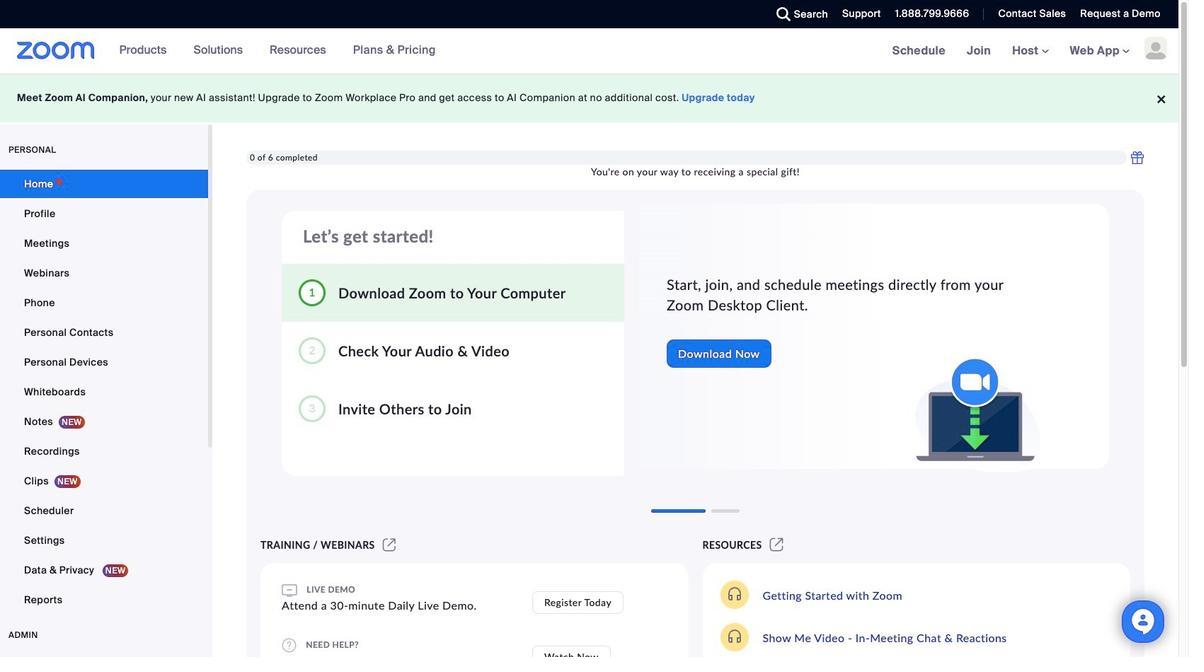 Task type: describe. For each thing, give the bounding box(es) containing it.
product information navigation
[[95, 28, 447, 74]]

profile picture image
[[1145, 37, 1167, 59]]

2 window new image from the left
[[768, 539, 786, 551]]



Task type: vqa. For each thing, say whether or not it's contained in the screenshot.
&
no



Task type: locate. For each thing, give the bounding box(es) containing it.
window new image
[[381, 539, 398, 551], [768, 539, 786, 551]]

personal menu menu
[[0, 170, 208, 616]]

1 window new image from the left
[[381, 539, 398, 551]]

banner
[[0, 28, 1179, 74]]

0 horizontal spatial window new image
[[381, 539, 398, 551]]

meetings navigation
[[882, 28, 1179, 74]]

menu item
[[0, 656, 208, 658]]

zoom logo image
[[17, 42, 95, 59]]

1 horizontal spatial window new image
[[768, 539, 786, 551]]

footer
[[0, 74, 1179, 122]]



